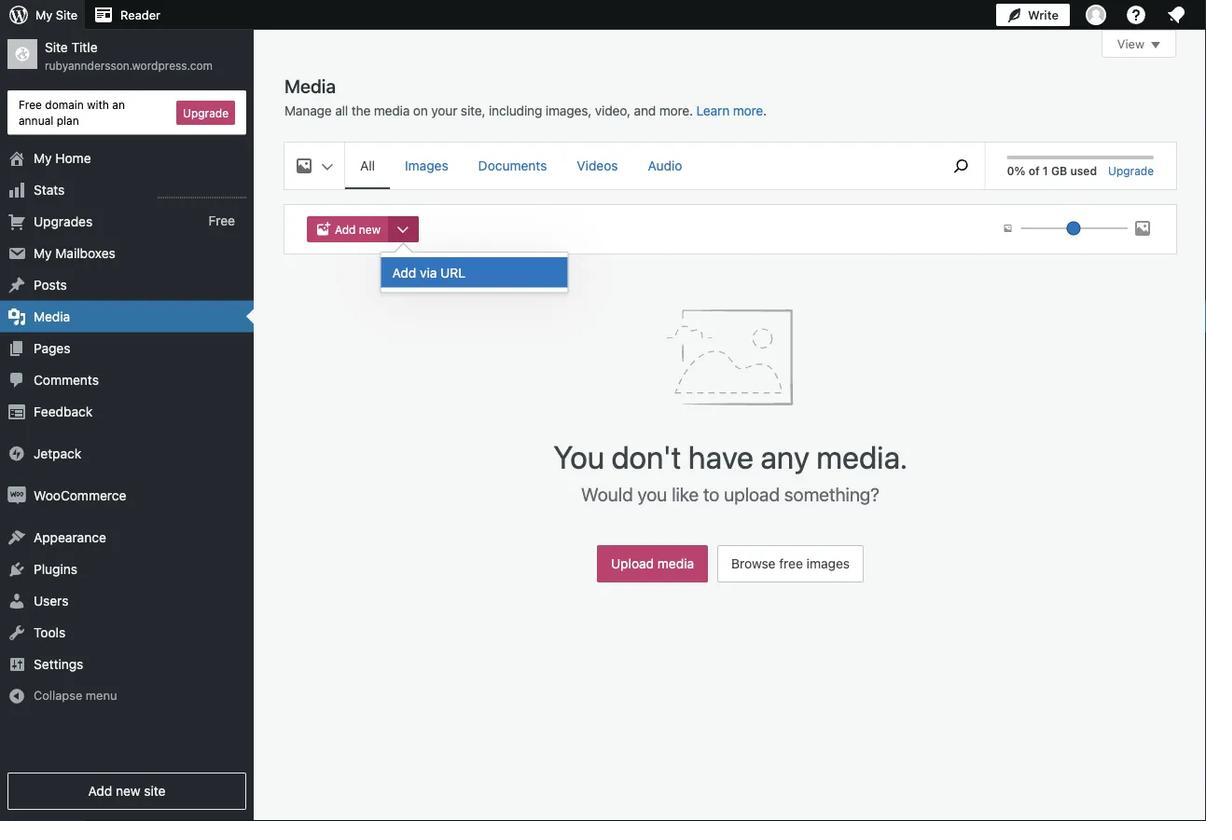 Task type: vqa. For each thing, say whether or not it's contained in the screenshot.
Plans inside plans see and compare the features available on each wordpress.com plan.
no



Task type: describe. For each thing, give the bounding box(es) containing it.
collapse
[[34, 688, 82, 702]]

reader
[[120, 8, 160, 22]]

jetpack link
[[0, 438, 254, 470]]

more.
[[659, 103, 693, 118]]

my home link
[[0, 142, 254, 174]]

my site
[[35, 8, 78, 22]]

images
[[807, 556, 850, 572]]

write
[[1028, 8, 1059, 22]]

feedback
[[34, 404, 92, 419]]

images,
[[546, 103, 592, 118]]

upload media
[[611, 556, 694, 572]]

on
[[413, 103, 428, 118]]

mailboxes
[[55, 245, 115, 261]]

free
[[779, 556, 803, 572]]

woocommerce
[[34, 488, 126, 503]]

1
[[1043, 164, 1048, 177]]

site,
[[461, 103, 485, 118]]

media manage all the media on your site, including images, video, and more. learn more .
[[284, 75, 767, 118]]

gb
[[1051, 164, 1067, 177]]

media.
[[817, 438, 907, 475]]

collapse menu link
[[0, 681, 254, 711]]

add for add new site
[[88, 784, 112, 799]]

to
[[703, 483, 720, 505]]

any
[[761, 438, 810, 475]]

upgrade inside you don't have any media. main content
[[1108, 164, 1154, 177]]

site
[[144, 784, 166, 799]]

site title rubyanndersson.wordpress.com
[[45, 40, 213, 72]]

my mailboxes
[[34, 245, 115, 261]]

stats
[[34, 182, 65, 197]]

0%
[[1007, 164, 1026, 177]]

have
[[688, 438, 754, 475]]

all link
[[345, 143, 390, 187]]

tools link
[[0, 617, 254, 649]]

appearance
[[34, 530, 106, 545]]

an
[[112, 98, 125, 111]]

my home
[[34, 150, 91, 166]]

site inside 'link'
[[56, 8, 78, 22]]

tools
[[34, 625, 65, 640]]

comments
[[34, 372, 99, 388]]

add via url tooltip
[[380, 243, 578, 293]]

video,
[[595, 103, 630, 118]]

something?
[[784, 483, 880, 505]]

upgrade inside button
[[183, 106, 229, 119]]

images
[[405, 158, 448, 173]]

my for my mailboxes
[[34, 245, 52, 261]]

new for add new
[[359, 223, 381, 236]]

learn more
[[696, 103, 763, 118]]

you don't have any media. would you like to upload something?
[[553, 438, 907, 505]]

upgrades
[[34, 214, 93, 229]]

my for my home
[[34, 150, 52, 166]]

write link
[[996, 0, 1070, 30]]

don't
[[611, 438, 681, 475]]

add new site
[[88, 784, 166, 799]]

settings link
[[0, 649, 254, 681]]

highest hourly views 0 image
[[158, 186, 246, 198]]

with
[[87, 98, 109, 111]]

rubyanndersson.wordpress.com
[[45, 59, 213, 72]]

used
[[1070, 164, 1097, 177]]

feedback link
[[0, 396, 254, 428]]

browse free images button
[[717, 546, 864, 583]]

my mailboxes link
[[0, 237, 254, 269]]

my for my site
[[35, 8, 52, 22]]

audio
[[648, 158, 682, 173]]

upload
[[611, 556, 654, 572]]

open search image
[[938, 155, 985, 177]]

posts
[[34, 277, 67, 293]]

learn more link
[[696, 103, 763, 118]]

add new
[[335, 223, 381, 236]]



Task type: locate. For each thing, give the bounding box(es) containing it.
collapse menu
[[34, 688, 117, 702]]

my up posts
[[34, 245, 52, 261]]

my left reader link in the left top of the page
[[35, 8, 52, 22]]

1 vertical spatial upgrade
[[1108, 164, 1154, 177]]

add via url
[[392, 265, 466, 280]]

img image inside woocommerce link
[[7, 487, 26, 505]]

add left via
[[392, 265, 416, 280]]

stats link
[[0, 174, 254, 206]]

upload
[[724, 483, 780, 505]]

add for add new
[[335, 223, 356, 236]]

all
[[335, 103, 348, 118]]

site inside site title rubyanndersson.wordpress.com
[[45, 40, 68, 55]]

img image left the jetpack
[[7, 445, 26, 463]]

menu
[[86, 688, 117, 702]]

0 vertical spatial media
[[374, 103, 410, 118]]

.
[[763, 103, 767, 118]]

including
[[489, 103, 542, 118]]

pages
[[34, 341, 70, 356]]

manage
[[284, 103, 332, 118]]

1 horizontal spatial add
[[335, 223, 356, 236]]

you
[[638, 483, 667, 505]]

the
[[351, 103, 370, 118]]

0 vertical spatial media
[[284, 75, 336, 97]]

home
[[55, 150, 91, 166]]

media for media
[[34, 309, 70, 324]]

img image for woocommerce
[[7, 487, 26, 505]]

you don't have any media. main content
[[284, 30, 1176, 674]]

media inside media manage all the media on your site, including images, video, and more. learn more .
[[284, 75, 336, 97]]

all
[[360, 158, 375, 173]]

url
[[440, 265, 466, 280]]

pages link
[[0, 333, 254, 364]]

media inside media manage all the media on your site, including images, video, and more. learn more .
[[374, 103, 410, 118]]

images link
[[390, 143, 463, 187]]

videos
[[577, 158, 618, 173]]

free for free domain with an annual plan
[[19, 98, 42, 111]]

1 horizontal spatial new
[[359, 223, 381, 236]]

add inside button
[[392, 265, 416, 280]]

woocommerce link
[[0, 480, 254, 512]]

1 img image from the top
[[7, 445, 26, 463]]

add via url menu
[[381, 253, 568, 292]]

media
[[284, 75, 336, 97], [34, 309, 70, 324]]

1 horizontal spatial media
[[284, 75, 336, 97]]

menu
[[345, 143, 929, 189]]

users link
[[0, 585, 254, 617]]

help image
[[1125, 4, 1147, 26]]

media up manage
[[284, 75, 336, 97]]

1 vertical spatial new
[[116, 784, 140, 799]]

media
[[374, 103, 410, 118], [658, 556, 694, 572]]

annual plan
[[19, 114, 79, 127]]

my site link
[[0, 0, 85, 30]]

1 vertical spatial media
[[34, 309, 70, 324]]

media for media manage all the media on your site, including images, video, and more. learn more .
[[284, 75, 336, 97]]

1 vertical spatial media
[[658, 556, 694, 572]]

new down all
[[359, 223, 381, 236]]

you
[[553, 438, 605, 475]]

1 vertical spatial site
[[45, 40, 68, 55]]

would
[[581, 483, 633, 505]]

settings
[[34, 657, 83, 672]]

0 horizontal spatial media
[[374, 103, 410, 118]]

view button
[[1101, 30, 1176, 58]]

and
[[634, 103, 656, 118]]

0 vertical spatial add
[[335, 223, 356, 236]]

plugins
[[34, 562, 77, 577]]

upgrade right used at the right
[[1108, 164, 1154, 177]]

free inside free domain with an annual plan
[[19, 98, 42, 111]]

upgrade up highest hourly views 0 "image" at the top left of page
[[183, 106, 229, 119]]

0 horizontal spatial upgrade
[[183, 106, 229, 119]]

free domain with an annual plan
[[19, 98, 125, 127]]

media right upload
[[658, 556, 694, 572]]

reader link
[[85, 0, 168, 30]]

title
[[71, 40, 98, 55]]

browse free images
[[731, 556, 850, 572]]

add left 'site'
[[88, 784, 112, 799]]

jetpack
[[34, 446, 81, 461]]

2 img image from the top
[[7, 487, 26, 505]]

videos link
[[562, 143, 633, 187]]

view
[[1117, 37, 1145, 51]]

0 vertical spatial site
[[56, 8, 78, 22]]

manage your notifications image
[[1165, 4, 1187, 26]]

None search field
[[938, 143, 985, 189]]

img image inside jetpack link
[[7, 445, 26, 463]]

media up "pages"
[[34, 309, 70, 324]]

none range field inside you don't have any media. main content
[[1021, 220, 1128, 237]]

documents
[[478, 158, 547, 173]]

free for free
[[208, 214, 235, 229]]

1 vertical spatial img image
[[7, 487, 26, 505]]

closed image
[[1151, 42, 1160, 49]]

2 horizontal spatial add
[[392, 265, 416, 280]]

0 vertical spatial new
[[359, 223, 381, 236]]

0 horizontal spatial add
[[88, 784, 112, 799]]

audio link
[[633, 143, 697, 187]]

1 horizontal spatial upgrade
[[1108, 164, 1154, 177]]

my profile image
[[1086, 5, 1106, 25]]

site left title
[[45, 40, 68, 55]]

new left 'site'
[[116, 784, 140, 799]]

1 vertical spatial add
[[392, 265, 416, 280]]

free down highest hourly views 0 "image" at the top left of page
[[208, 214, 235, 229]]

site up title
[[56, 8, 78, 22]]

plugins link
[[0, 554, 254, 585]]

new for add new site
[[116, 784, 140, 799]]

None range field
[[1021, 220, 1128, 237]]

domain
[[45, 98, 84, 111]]

add new group
[[307, 216, 426, 243]]

img image
[[7, 445, 26, 463], [7, 487, 26, 505]]

documents link
[[463, 143, 562, 187]]

users
[[34, 593, 68, 609]]

free
[[19, 98, 42, 111], [208, 214, 235, 229]]

my
[[35, 8, 52, 22], [34, 150, 52, 166], [34, 245, 52, 261]]

comments link
[[0, 364, 254, 396]]

1 horizontal spatial free
[[208, 214, 235, 229]]

add
[[335, 223, 356, 236], [392, 265, 416, 280], [88, 784, 112, 799]]

your
[[431, 103, 457, 118]]

via
[[420, 265, 437, 280]]

add for add via url
[[392, 265, 416, 280]]

media link
[[0, 301, 254, 333]]

add inside "link"
[[88, 784, 112, 799]]

0 vertical spatial free
[[19, 98, 42, 111]]

like
[[672, 483, 699, 505]]

0 vertical spatial img image
[[7, 445, 26, 463]]

0 horizontal spatial free
[[19, 98, 42, 111]]

1 vertical spatial free
[[208, 214, 235, 229]]

0 vertical spatial my
[[35, 8, 52, 22]]

appearance link
[[0, 522, 254, 554]]

menu inside you don't have any media. main content
[[345, 143, 929, 189]]

2 vertical spatial my
[[34, 245, 52, 261]]

browse
[[731, 556, 776, 572]]

0 vertical spatial upgrade
[[183, 106, 229, 119]]

img image for jetpack
[[7, 445, 26, 463]]

new inside group
[[359, 223, 381, 236]]

add inside group
[[335, 223, 356, 236]]

media left 'on'
[[374, 103, 410, 118]]

add down all link
[[335, 223, 356, 236]]

img image left woocommerce
[[7, 487, 26, 505]]

none search field inside you don't have any media. main content
[[938, 143, 985, 189]]

site
[[56, 8, 78, 22], [45, 40, 68, 55]]

add via url button
[[381, 257, 568, 288]]

upgrade button
[[176, 101, 235, 125]]

1 vertical spatial my
[[34, 150, 52, 166]]

free up the "annual plan"
[[19, 98, 42, 111]]

2 vertical spatial add
[[88, 784, 112, 799]]

0 horizontal spatial media
[[34, 309, 70, 324]]

menu containing all
[[345, 143, 929, 189]]

upgrade
[[183, 106, 229, 119], [1108, 164, 1154, 177]]

my left home
[[34, 150, 52, 166]]

0 horizontal spatial new
[[116, 784, 140, 799]]

posts link
[[0, 269, 254, 301]]

my inside 'link'
[[35, 8, 52, 22]]

new inside "link"
[[116, 784, 140, 799]]

media inside media link
[[34, 309, 70, 324]]

1 horizontal spatial media
[[658, 556, 694, 572]]



